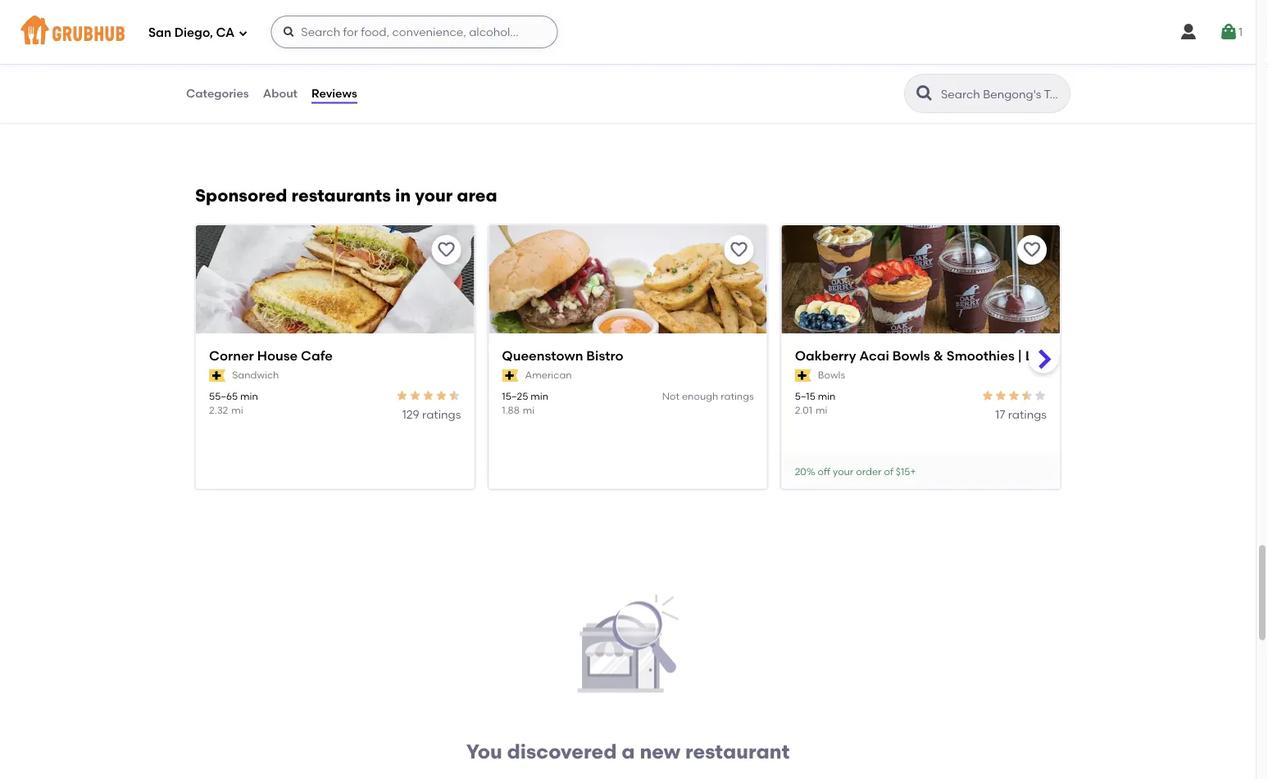 Task type: describe. For each thing, give the bounding box(es) containing it.
2.01
[[795, 405, 812, 416]]

american
[[525, 370, 572, 381]]

main navigation navigation
[[0, 0, 1256, 64]]

(858) 352-6280
[[195, 23, 280, 37]]

not
[[662, 390, 680, 402]]

20% off your order of $15+
[[795, 466, 916, 477]]

svg image inside 1 button
[[1219, 22, 1239, 42]]

17
[[996, 408, 1005, 422]]

about button
[[262, 64, 298, 123]]

restaurants
[[291, 185, 391, 206]]

reviews
[[312, 86, 357, 100]]

55–65 min 2.32 mi
[[209, 390, 258, 416]]

15–25 min 1.88 mi
[[502, 390, 548, 416]]

cafe
[[301, 348, 333, 364]]

2.32
[[209, 405, 228, 416]]

corner house cafe link
[[209, 347, 461, 365]]

a
[[622, 740, 635, 764]]

1
[[1239, 25, 1243, 39]]

mi for corner
[[231, 405, 243, 416]]

1 button
[[1219, 17, 1243, 47]]

of
[[884, 466, 894, 477]]

in
[[395, 185, 411, 206]]

area
[[457, 185, 497, 206]]

you
[[466, 740, 502, 764]]

to
[[1202, 391, 1214, 405]]

corner
[[209, 348, 254, 364]]

oakberry
[[795, 348, 856, 364]]

1.88
[[502, 405, 520, 416]]

queenstown bistro
[[502, 348, 624, 364]]

1 horizontal spatial svg image
[[282, 25, 295, 39]]

1 horizontal spatial ratings
[[721, 390, 754, 402]]

subscription pass image for queenstown bistro
[[502, 369, 519, 382]]

categories button
[[185, 64, 250, 123]]

san
[[148, 26, 171, 40]]

off
[[818, 466, 831, 477]]

5–15
[[795, 390, 816, 402]]

proceed
[[1152, 391, 1199, 405]]

jolla
[[1045, 348, 1077, 364]]

corner house cafe logo image
[[196, 226, 474, 363]]

5–15 min 2.01 mi
[[795, 390, 836, 416]]

6280
[[252, 23, 280, 37]]

you discovered a new restaurant
[[466, 740, 790, 764]]

55–65
[[209, 390, 238, 402]]

discovered
[[507, 740, 617, 764]]

(858)
[[195, 23, 224, 37]]

checkout
[[1217, 391, 1268, 405]]

oakberry acai bowls & smoothies | la jolla link
[[795, 347, 1077, 365]]

corner house cafe
[[209, 348, 333, 364]]

1 horizontal spatial bowls
[[893, 348, 930, 364]]



Task type: vqa. For each thing, say whether or not it's contained in the screenshot.
OAKBERRY ACAI BOWLS & SMOOTHIES | LA JOLLA at the right top of page
yes



Task type: locate. For each thing, give the bounding box(es) containing it.
svg image
[[1179, 22, 1199, 42]]

1 save this restaurant image from the left
[[436, 240, 456, 260]]

129
[[402, 408, 420, 422]]

0 horizontal spatial svg image
[[238, 28, 248, 38]]

oakberry acai bowls & smoothies | la jolla
[[795, 348, 1077, 364]]

&
[[933, 348, 944, 364]]

15–25
[[502, 390, 528, 402]]

$15+
[[896, 466, 916, 477]]

min for queenstown
[[531, 390, 548, 402]]

sponsored restaurants in your area
[[195, 185, 497, 206]]

sandwich
[[232, 370, 279, 381]]

2 horizontal spatial subscription pass image
[[795, 369, 811, 382]]

star icon image
[[395, 390, 409, 403], [409, 390, 422, 403], [422, 390, 435, 403], [435, 390, 448, 403], [448, 390, 461, 403], [448, 390, 461, 403], [981, 390, 994, 403], [994, 390, 1008, 403], [1008, 390, 1021, 403], [1021, 390, 1034, 403], [1021, 390, 1034, 403], [1034, 390, 1047, 403]]

subscription pass image up the 55–65
[[209, 369, 226, 382]]

search icon image
[[915, 84, 935, 103]]

min for oakberry
[[818, 390, 836, 402]]

min down american on the top
[[531, 390, 548, 402]]

20%
[[795, 466, 815, 477]]

save this restaurant button for cafe
[[431, 235, 461, 265]]

san diego, ca
[[148, 26, 235, 40]]

0 horizontal spatial ratings
[[422, 408, 461, 422]]

(858) 352-6280 button
[[195, 22, 280, 39]]

0 horizontal spatial min
[[240, 390, 258, 402]]

min down 'sandwich'
[[240, 390, 258, 402]]

save this restaurant image
[[729, 240, 749, 260]]

new
[[640, 740, 680, 764]]

0 horizontal spatial mi
[[231, 405, 243, 416]]

min right 5–15
[[818, 390, 836, 402]]

1 horizontal spatial min
[[531, 390, 548, 402]]

ratings right 129
[[422, 408, 461, 422]]

1 mi from the left
[[231, 405, 243, 416]]

subscription pass image up 5–15
[[795, 369, 811, 382]]

svg image right 6280
[[282, 25, 295, 39]]

restaurant
[[685, 740, 790, 764]]

diego,
[[174, 26, 213, 40]]

2 min from the left
[[531, 390, 548, 402]]

1 horizontal spatial subscription pass image
[[502, 369, 519, 382]]

2 horizontal spatial svg image
[[1219, 22, 1239, 42]]

0 horizontal spatial subscription pass image
[[209, 369, 226, 382]]

mi right "2.01"
[[816, 405, 828, 416]]

svg image right ca at left
[[238, 28, 248, 38]]

mi inside 5–15 min 2.01 mi
[[816, 405, 828, 416]]

house
[[257, 348, 298, 364]]

bowls left &
[[893, 348, 930, 364]]

your right in
[[415, 185, 453, 206]]

oakberry acai bowls & smoothies | la jolla logo image
[[782, 226, 1060, 363]]

save this restaurant button
[[431, 235, 461, 265], [724, 235, 754, 265], [1017, 235, 1047, 265]]

subscription pass image
[[209, 369, 226, 382], [502, 369, 519, 382], [795, 369, 811, 382]]

svg image right svg image
[[1219, 22, 1239, 42]]

mi right 2.32
[[231, 405, 243, 416]]

1 horizontal spatial your
[[833, 466, 854, 477]]

3 mi from the left
[[816, 405, 828, 416]]

proceed to checkout button
[[1102, 383, 1268, 413]]

smoothies
[[947, 348, 1015, 364]]

bowls down oakberry
[[818, 370, 845, 381]]

3 subscription pass image from the left
[[795, 369, 811, 382]]

svg image
[[1219, 22, 1239, 42], [282, 25, 295, 39], [238, 28, 248, 38]]

your right off
[[833, 466, 854, 477]]

Search for food, convenience, alcohol... search field
[[271, 16, 558, 48]]

subscription pass image for oakberry acai bowls & smoothies | la jolla
[[795, 369, 811, 382]]

save this restaurant button for bowls
[[1017, 235, 1047, 265]]

0 vertical spatial your
[[415, 185, 453, 206]]

mi for queenstown
[[523, 405, 535, 416]]

352-
[[227, 23, 252, 37]]

2 horizontal spatial save this restaurant button
[[1017, 235, 1047, 265]]

categories
[[186, 86, 249, 100]]

0 horizontal spatial your
[[415, 185, 453, 206]]

1 horizontal spatial mi
[[523, 405, 535, 416]]

ratings right 17 at the bottom right
[[1008, 408, 1047, 422]]

1 subscription pass image from the left
[[209, 369, 226, 382]]

min for corner
[[240, 390, 258, 402]]

min
[[240, 390, 258, 402], [531, 390, 548, 402], [818, 390, 836, 402]]

la
[[1026, 348, 1042, 364]]

your
[[415, 185, 453, 206], [833, 466, 854, 477]]

0 horizontal spatial save this restaurant image
[[436, 240, 456, 260]]

1 min from the left
[[240, 390, 258, 402]]

Search Bengong's Tea search field
[[940, 86, 1065, 102]]

2 subscription pass image from the left
[[502, 369, 519, 382]]

ratings for oakberry acai bowls & smoothies | la jolla
[[1008, 408, 1047, 422]]

|
[[1018, 348, 1022, 364]]

129 ratings
[[402, 408, 461, 422]]

subscription pass image up 15–25
[[502, 369, 519, 382]]

sponsored
[[195, 185, 287, 206]]

acai
[[859, 348, 889, 364]]

bowls
[[893, 348, 930, 364], [818, 370, 845, 381]]

save this restaurant image
[[436, 240, 456, 260], [1022, 240, 1042, 260]]

1 save this restaurant button from the left
[[431, 235, 461, 265]]

ratings for corner house cafe
[[422, 408, 461, 422]]

grubhub image
[[574, 591, 682, 700]]

bistro
[[586, 348, 624, 364]]

2 horizontal spatial mi
[[816, 405, 828, 416]]

1 horizontal spatial save this restaurant image
[[1022, 240, 1042, 260]]

0 horizontal spatial bowls
[[818, 370, 845, 381]]

2 save this restaurant image from the left
[[1022, 240, 1042, 260]]

queenstown
[[502, 348, 583, 364]]

17 ratings
[[996, 408, 1047, 422]]

min inside 55–65 min 2.32 mi
[[240, 390, 258, 402]]

queenstown bistro link
[[502, 347, 754, 365]]

0 vertical spatial bowls
[[893, 348, 930, 364]]

mi
[[231, 405, 243, 416], [523, 405, 535, 416], [816, 405, 828, 416]]

mi inside 15–25 min 1.88 mi
[[523, 405, 535, 416]]

2 horizontal spatial ratings
[[1008, 408, 1047, 422]]

mi right 1.88
[[523, 405, 535, 416]]

3 min from the left
[[818, 390, 836, 402]]

enough
[[682, 390, 718, 402]]

1 vertical spatial bowls
[[818, 370, 845, 381]]

reviews button
[[311, 64, 358, 123]]

about
[[263, 86, 298, 100]]

2 mi from the left
[[523, 405, 535, 416]]

3 save this restaurant button from the left
[[1017, 235, 1047, 265]]

mi for oakberry
[[816, 405, 828, 416]]

mi inside 55–65 min 2.32 mi
[[231, 405, 243, 416]]

queenstown bistro logo image
[[489, 226, 767, 363]]

save this restaurant image for oakberry acai bowls & smoothies | la jolla
[[1022, 240, 1042, 260]]

1 horizontal spatial save this restaurant button
[[724, 235, 754, 265]]

2 horizontal spatial min
[[818, 390, 836, 402]]

min inside 15–25 min 1.88 mi
[[531, 390, 548, 402]]

order
[[856, 466, 882, 477]]

2 save this restaurant button from the left
[[724, 235, 754, 265]]

subscription pass image for corner house cafe
[[209, 369, 226, 382]]

not enough ratings
[[662, 390, 754, 402]]

ratings
[[721, 390, 754, 402], [422, 408, 461, 422], [1008, 408, 1047, 422]]

ca
[[216, 26, 235, 40]]

ratings right enough
[[721, 390, 754, 402]]

min inside 5–15 min 2.01 mi
[[818, 390, 836, 402]]

0 horizontal spatial save this restaurant button
[[431, 235, 461, 265]]

1 vertical spatial your
[[833, 466, 854, 477]]

proceed to checkout
[[1152, 391, 1268, 405]]

save this restaurant image for corner house cafe
[[436, 240, 456, 260]]



